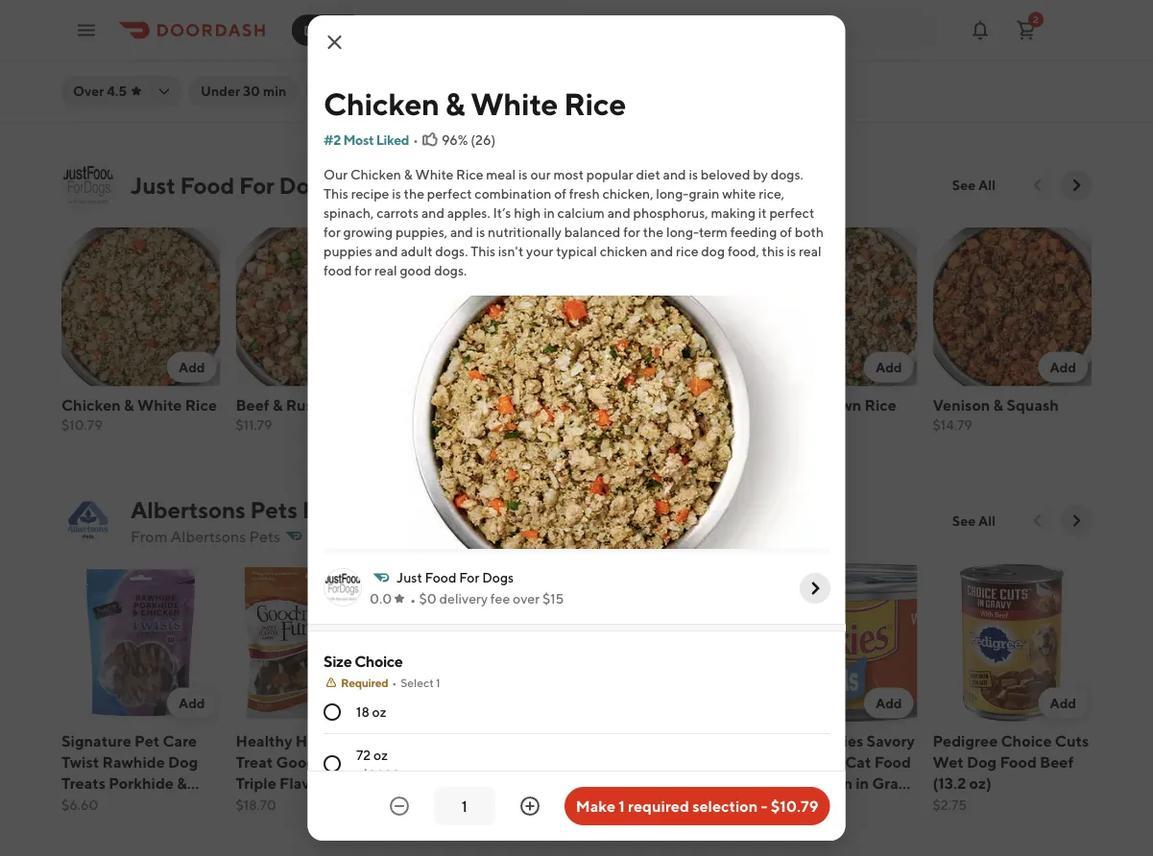 Task type: locate. For each thing, give the bounding box(es) containing it.
size up the nutrition at the top left of the page
[[151, 0, 180, 16]]

size choice
[[323, 653, 402, 671]]

0 vertical spatial with
[[759, 774, 790, 792]]

1 horizontal spatial $10.29
[[585, 417, 626, 433]]

oz right 18
[[372, 705, 386, 721]]

adult inside hill's science diet mature adult dog food beef barley (13 oz)
[[291, 19, 332, 37]]

fresh
[[569, 186, 600, 202]]

oz for 18
[[372, 705, 386, 721]]

adult right dry
[[512, 753, 552, 771]]

Current quantity is 1 number field
[[446, 796, 484, 818]]

gravy
[[136, 40, 178, 59], [873, 774, 915, 792]]

1 horizontal spatial just
[[396, 570, 422, 586]]

pets down 'albertsons pets best sellers'
[[249, 527, 281, 546]]

russet
[[286, 396, 335, 414]]

0 vertical spatial (3
[[1058, 40, 1073, 59]]

beef inside pedigree choice cuts wet dog food beef (13.2 oz) $2.75
[[1040, 753, 1074, 771]]

add up care
[[179, 695, 205, 711]]

over 4.5 button
[[61, 76, 182, 107]]

rice
[[564, 85, 626, 122], [456, 167, 483, 183], [185, 396, 217, 414], [865, 396, 897, 414]]

0 horizontal spatial cat
[[759, 40, 785, 59]]

• for •
[[413, 132, 418, 148]]

see all for pedigree
[[953, 513, 996, 529]]

1 horizontal spatial health
[[519, 732, 568, 750]]

and left rice
[[650, 244, 673, 259]]

free
[[859, 19, 892, 37], [698, 732, 731, 750]]

0 vertical spatial real
[[799, 244, 822, 259]]

in inside purina friskies savory shreds wet cat food with chicken in gravy (5.5 oz)
[[856, 774, 870, 792]]

0 horizontal spatial beef
[[236, 396, 270, 414]]

& inside beef & russet potato $11.79
[[273, 396, 283, 414]]

add
[[179, 359, 205, 375], [527, 359, 554, 375], [702, 359, 728, 375], [876, 359, 903, 375], [1050, 359, 1077, 375], [179, 695, 205, 711], [353, 695, 379, 711], [876, 695, 903, 711], [1050, 695, 1077, 711]]

add up macaroni
[[527, 359, 554, 375]]

cat inside the wellness minced natural grain free cat food tuna dinner (5.5 oz)
[[759, 40, 785, 59]]

under 30 min
[[201, 83, 287, 99]]

• for • select 1
[[392, 676, 397, 690]]

1 horizontal spatial white
[[415, 167, 453, 183]]

1 horizontal spatial for
[[354, 263, 371, 279]]

1 inside make 1 required selection - $10.79 'button'
[[619, 798, 625, 816]]

chicken inside chicken & white rice $10.79
[[61, 396, 121, 414]]

in inside our chicken & white rice meal is our most popular diet and is beloved by dogs. this recipe is the perfect combination of fresh chicken, long-grain white rice, spinach, carrots and apples. it's high in calcium and phosphorus, making it perfect for growing puppies, and is nutritionally balanced for the long-term feeding of both puppies and adult dogs. this isn't your typical chicken and rice dog food, this is real food for real good dogs.
[[543, 205, 555, 221]]

$10.29 down wheat
[[410, 438, 452, 454]]

1 vertical spatial just
[[396, 570, 422, 586]]

1 tuna from the left
[[828, 40, 863, 59]]

just food for dogs down the under 30 min button
[[131, 171, 334, 199]]

in down "friskies"
[[856, 774, 870, 792]]

pate
[[933, 19, 966, 37]]

cat down classic
[[1013, 19, 1039, 37]]

puppy
[[153, 61, 199, 80]]

choice left cuts
[[1002, 732, 1052, 750]]

potato inside fish & sweet potato $10.29
[[679, 396, 728, 414]]

18 oz radio
[[323, 704, 341, 721]]

lb) down clean
[[613, 774, 633, 792]]

from albertsons pets
[[131, 527, 281, 546]]

gravy down the nutrition at the top left of the page
[[136, 40, 178, 59]]

1 see from the top
[[953, 177, 976, 193]]

oz) inside hill's science diet mature adult dog food beef barley (13 oz)
[[236, 61, 258, 80]]

$3.29
[[236, 63, 270, 79]]

add up chicken & white rice $10.79
[[179, 359, 205, 375]]

see all
[[953, 177, 996, 193], [953, 513, 996, 529]]

1 vertical spatial see all link
[[941, 506, 1008, 537]]

(3 down pouch
[[101, 83, 116, 101]]

1 horizontal spatial tuna
[[1020, 40, 1055, 59]]

oz) right over
[[119, 83, 141, 101]]

in inside royal canin size health nutrition chunks in gravy pouch small puppy food (3 oz)
[[119, 40, 133, 59]]

white inside chicken & white rice $10.79
[[137, 396, 182, 414]]

& inside chicken & white rice $10.79
[[124, 396, 134, 414]]

0 vertical spatial small
[[110, 61, 150, 80]]

0 vertical spatial just
[[131, 171, 176, 199]]

1 vertical spatial previous button of carousel image
[[1029, 512, 1048, 531]]

0 horizontal spatial tuna
[[828, 40, 863, 59]]

0 vertical spatial (5.5
[[759, 61, 787, 80]]

beef down cuts
[[1040, 753, 1074, 771]]

choice
[[354, 653, 402, 671], [1002, 732, 1052, 750]]

dogs.
[[771, 167, 803, 183], [435, 244, 468, 259], [434, 263, 467, 279]]

0 vertical spatial long-
[[656, 186, 689, 202]]

1 wet from the left
[[811, 753, 842, 771]]

1 previous button of carousel image from the top
[[1029, 176, 1048, 195]]

long- up phosphorus,
[[656, 186, 689, 202]]

rice inside chicken & white rice $10.79
[[185, 396, 217, 414]]

1 vertical spatial long-
[[666, 224, 699, 240]]

add up squash
[[1050, 359, 1077, 375]]

chicken & white rice dialog
[[308, 15, 846, 857]]

• left select
[[392, 676, 397, 690]]

dogs. right adult
[[435, 244, 468, 259]]

rice inside lamb & brown rice $12.79
[[865, 396, 897, 414]]

dogs
[[279, 171, 334, 199], [482, 570, 514, 586]]

natural
[[759, 19, 813, 37]]

cat for (5.5
[[759, 40, 785, 59]]

tidy
[[585, 732, 615, 750]]

0 vertical spatial health
[[61, 19, 110, 37]]

0 vertical spatial beef
[[276, 40, 310, 59]]

0 horizontal spatial (3
[[101, 83, 116, 101]]

just food for dogs link
[[61, 159, 334, 212]]

this left isn't
[[470, 244, 495, 259]]

2 horizontal spatial in
[[856, 774, 870, 792]]

0 horizontal spatial size
[[151, 0, 180, 16]]

1 all from the top
[[979, 177, 996, 193]]

oz) down flavor
[[291, 795, 313, 813]]

1 items, open order cart image
[[1015, 19, 1038, 42]]

0 horizontal spatial real
[[374, 263, 397, 279]]

just food for dogs up delivery
[[396, 570, 514, 586]]

make 1 required selection - $10.79
[[576, 798, 819, 816]]

0 horizontal spatial wet
[[811, 753, 842, 771]]

and
[[663, 167, 686, 183], [421, 205, 444, 221], [607, 205, 630, 221], [450, 224, 473, 240], [375, 244, 398, 259], [650, 244, 673, 259]]

0 vertical spatial •
[[413, 132, 418, 148]]

lb) right (7 at the left of the page
[[490, 816, 509, 834]]

& inside our chicken & white rice meal is our most popular diet and is beloved by dogs. this recipe is the perfect combination of fresh chicken, long-grain white rice, spinach, carrots and apples. it's high in calcium and phosphorus, making it perfect for growing puppies, and is nutritionally balanced for the long-term feeding of both puppies and adult dogs. this isn't your typical chicken and rice dog food, this is real food for real good dogs.
[[404, 167, 412, 183]]

1 horizontal spatial size
[[323, 653, 351, 671]]

is left our
[[518, 167, 527, 183]]

None radio
[[323, 756, 341, 773]]

best
[[302, 497, 351, 524]]

& inside signature pet care twist rawhide dog treats porkhide & chicken (10 ct)
[[177, 774, 187, 792]]

required
[[341, 676, 388, 690]]

1 horizontal spatial real
[[799, 244, 822, 259]]

previous button of carousel image left next button of carousel icon
[[1029, 176, 1048, 195]]

0 horizontal spatial lb)
[[490, 816, 509, 834]]

2 see all from the top
[[953, 513, 996, 529]]

1
[[436, 676, 440, 690], [619, 798, 625, 816]]

pedigree choice cuts wet dog food beef (13.2 oz) $2.75
[[933, 732, 1090, 813]]

real down both
[[799, 244, 822, 259]]

1 see all from the top
[[953, 177, 996, 193]]

the
[[404, 186, 424, 202], [643, 224, 664, 240]]

1 vertical spatial of
[[780, 224, 792, 240]]

free inside tidy cats litter free & clean unscented (20 lb) $13.20
[[698, 732, 731, 750]]

purina friskies savory shreds wet cat food with chicken in gravy (5.5 oz) image
[[759, 563, 918, 722]]

gravy inside purina friskies savory shreds wet cat food with chicken in gravy (5.5 oz)
[[873, 774, 915, 792]]

delivery button
[[292, 15, 367, 46]]

1 (5.5 from the top
[[759, 61, 787, 80]]

0 horizontal spatial •
[[392, 676, 397, 690]]

dogs inside just food for dogs link
[[279, 171, 334, 199]]

•
[[413, 132, 418, 148], [392, 676, 397, 690]]

1 vertical spatial $10.79
[[771, 798, 819, 816]]

$0
[[419, 591, 436, 607]]

choice up required
[[354, 653, 402, 671]]

it's
[[493, 205, 511, 221]]

tuna down grain
[[828, 40, 863, 59]]

just food for dogs
[[131, 171, 334, 199], [396, 570, 514, 586]]

choice inside group
[[354, 653, 402, 671]]

0 horizontal spatial the
[[404, 186, 424, 202]]

2 horizontal spatial white
[[470, 85, 558, 122]]

puppies
[[323, 244, 372, 259]]

(5.5 inside the wellness minced natural grain free cat food tuna dinner (5.5 oz)
[[759, 61, 787, 80]]

oz) right (13.2
[[970, 774, 992, 792]]

potato right russet
[[338, 396, 387, 414]]

beef up '$11.79'
[[236, 396, 270, 414]]

chicken inside signature pet care twist rawhide dog treats porkhide & chicken (10 ct)
[[61, 795, 121, 813]]

previous button of carousel image
[[1029, 176, 1048, 195], [1029, 512, 1048, 531]]

oz right 72
[[373, 748, 388, 764]]

$10.29 inside turkey & whole wheat macaroni $10.29
[[410, 438, 452, 454]]

0 vertical spatial white
[[470, 85, 558, 122]]

liked
[[376, 132, 409, 148]]

dog down diet
[[335, 19, 365, 37]]

(5.5 down shreds
[[759, 795, 787, 813]]

recipe
[[351, 186, 389, 202]]

good
[[400, 263, 431, 279]]

balanced
[[564, 224, 621, 240]]

small up real
[[496, 774, 536, 792]]

add button
[[167, 352, 217, 383], [516, 352, 565, 383], [690, 352, 740, 383], [865, 352, 914, 383], [1039, 352, 1088, 383], [167, 688, 217, 719], [167, 688, 217, 719], [341, 688, 391, 719], [341, 688, 391, 719], [865, 688, 914, 719], [865, 688, 914, 719], [1039, 688, 1088, 719], [1039, 688, 1088, 719]]

dogs up fee
[[482, 570, 514, 586]]

ct)
[[150, 795, 170, 813]]

$10.29 down fish
[[585, 417, 626, 433]]

oz) right $1.10
[[791, 795, 813, 813]]

1 vertical spatial just food for dogs
[[396, 570, 514, 586]]

0 vertical spatial dogs.
[[771, 167, 803, 183]]

dog
[[701, 244, 725, 259]]

2 see all link from the top
[[941, 506, 1008, 537]]

the up carrots
[[404, 186, 424, 202]]

0 vertical spatial size
[[151, 0, 180, 16]]

bag
[[236, 795, 264, 813]]

venison
[[933, 396, 991, 414]]

4.5
[[107, 83, 127, 99]]

2 button
[[1008, 11, 1046, 49]]

tidy cats litter free & clean unscented (20 lb) $13.20
[[585, 732, 731, 813]]

2 see from the top
[[953, 513, 976, 529]]

health down the royal
[[61, 19, 110, 37]]

dashpass
[[429, 83, 489, 99]]

our
[[530, 167, 551, 183]]

oz) up under 30 min
[[236, 61, 258, 80]]

1 vertical spatial dogs
[[482, 570, 514, 586]]

all for pedigree
[[979, 513, 996, 529]]

rice
[[676, 244, 698, 259]]

perfect up apples.
[[427, 186, 472, 202]]

see for venison
[[953, 177, 976, 193]]

72 oz +$24.20
[[356, 748, 400, 781]]

1 right make
[[619, 798, 625, 816]]

white
[[722, 186, 756, 202]]

cat inside 'fancy feast classic pate adult cat food whitefish & tuna (3 oz)'
[[1013, 19, 1039, 37]]

oz) inside royal canin size health nutrition chunks in gravy pouch small puppy food (3 oz)
[[119, 83, 141, 101]]

small up 4.5 at the left top of page
[[110, 61, 150, 80]]

cat down natural
[[759, 40, 785, 59]]

0 horizontal spatial choice
[[354, 653, 402, 671]]

1 horizontal spatial choice
[[1002, 732, 1052, 750]]

0 vertical spatial previous button of carousel image
[[1029, 176, 1048, 195]]

beef
[[276, 40, 310, 59], [236, 396, 270, 414], [1040, 753, 1074, 771]]

1 vertical spatial in
[[543, 205, 555, 221]]

0 vertical spatial for
[[239, 171, 275, 199]]

dog down iams on the left of the page
[[410, 753, 440, 771]]

size inside royal canin size health nutrition chunks in gravy pouch small puppy food (3 oz)
[[151, 0, 180, 16]]

free inside the wellness minced natural grain free cat food tuna dinner (5.5 oz)
[[859, 19, 892, 37]]

0 vertical spatial $10.29
[[585, 417, 626, 433]]

0 vertical spatial oz
[[372, 705, 386, 721]]

2 all from the top
[[979, 513, 996, 529]]

food inside pedigree choice cuts wet dog food beef (13.2 oz) $2.75
[[1001, 753, 1037, 771]]

add down required
[[353, 695, 379, 711]]

2 horizontal spatial adult
[[969, 19, 1010, 37]]

1 vertical spatial 1
[[619, 798, 625, 816]]

chicken inside iams proactive health dog food dry adult minichunks small kibble with real chicken (7 lb)
[[410, 816, 470, 834]]

oz) down natural
[[791, 61, 813, 80]]

perfect
[[427, 186, 472, 202], [769, 205, 814, 221]]

tidy cats litter free & clean unscented (20 lb) image
[[585, 563, 744, 722]]

gravy inside royal canin size health nutrition chunks in gravy pouch small puppy food (3 oz)
[[136, 40, 178, 59]]

food inside hill's science diet mature adult dog food beef barley (13 oz)
[[236, 40, 273, 59]]

oz for 72
[[373, 748, 388, 764]]

dog inside pedigree choice cuts wet dog food beef (13.2 oz) $2.75
[[967, 753, 997, 771]]

1 vertical spatial real
[[374, 263, 397, 279]]

cat for tuna
[[1013, 19, 1039, 37]]

$18.70
[[236, 797, 276, 813]]

+$24.20
[[356, 768, 400, 781]]

add up savory
[[876, 695, 903, 711]]

$14.79
[[933, 417, 973, 433]]

1 vertical spatial (3
[[101, 83, 116, 101]]

for up chicken
[[623, 224, 640, 240]]

dog inside signature pet care twist rawhide dog treats porkhide & chicken (10 ct)
[[168, 753, 198, 771]]

small
[[110, 61, 150, 80], [496, 774, 536, 792]]

most
[[343, 132, 373, 148]]

& inside 'fancy feast classic pate adult cat food whitefish & tuna (3 oz)'
[[1007, 40, 1017, 59]]

0 horizontal spatial for
[[239, 171, 275, 199]]

health left tidy
[[519, 732, 568, 750]]

just food for dogs inside chicken & white rice dialog
[[396, 570, 514, 586]]

0 horizontal spatial health
[[61, 19, 110, 37]]

dogs up spinach,
[[279, 171, 334, 199]]

long- up rice
[[666, 224, 699, 240]]

perfect up both
[[769, 205, 814, 221]]

1 vertical spatial free
[[698, 732, 731, 750]]

2 horizontal spatial cat
[[1013, 19, 1039, 37]]

delivery
[[304, 22, 355, 38]]

oz) inside pedigree choice cuts wet dog food beef (13.2 oz) $2.75
[[970, 774, 992, 792]]

this down the our
[[323, 186, 348, 202]]

with up (7 at the left of the page
[[461, 795, 492, 813]]

pedigree choice cuts wet dog food beef (13.2 oz) image
[[933, 563, 1092, 722]]

oz) down whitefish
[[933, 61, 956, 80]]

all left next button of carousel image
[[979, 513, 996, 529]]

2
[[1034, 14, 1039, 25]]

1 horizontal spatial adult
[[512, 753, 552, 771]]

wet down "friskies"
[[811, 753, 842, 771]]

1 horizontal spatial small
[[496, 774, 536, 792]]

tuna down '2'
[[1020, 40, 1055, 59]]

see all link
[[941, 170, 1008, 201], [941, 506, 1008, 537]]

1 vertical spatial small
[[496, 774, 536, 792]]

0 vertical spatial dogs
[[279, 171, 334, 199]]

albertsons right from
[[171, 527, 246, 546]]

adult down science
[[291, 19, 332, 37]]

0 vertical spatial in
[[119, 40, 133, 59]]

potato inside beef & russet potato $11.79
[[338, 396, 387, 414]]

0 horizontal spatial in
[[119, 40, 133, 59]]

1 vertical spatial $10.29
[[410, 438, 452, 454]]

1 horizontal spatial this
[[470, 244, 495, 259]]

free up dinner
[[859, 19, 892, 37]]

see all link for venison
[[941, 170, 1008, 201]]

for down puppies
[[354, 263, 371, 279]]

0 horizontal spatial 1
[[436, 676, 440, 690]]

0 horizontal spatial this
[[323, 186, 348, 202]]

1 vertical spatial all
[[979, 513, 996, 529]]

pets left best
[[250, 497, 298, 524]]

adult down feast
[[969, 19, 1010, 37]]

• inside size choice group
[[392, 676, 397, 690]]

oz)
[[236, 61, 258, 80], [791, 61, 813, 80], [933, 61, 956, 80], [119, 83, 141, 101], [970, 774, 992, 792], [291, 795, 313, 813], [791, 795, 813, 813]]

(3 right 1 items, open order cart icon
[[1058, 40, 1073, 59]]

health
[[61, 19, 110, 37], [519, 732, 568, 750]]

for left the our
[[239, 171, 275, 199]]

1 vertical spatial see all
[[953, 513, 996, 529]]

1 horizontal spatial gravy
[[873, 774, 915, 792]]

fish & sweet potato $10.29
[[585, 396, 728, 433]]

beef & russet potato $11.79
[[236, 396, 387, 433]]

most
[[553, 167, 584, 183]]

1 horizontal spatial •
[[413, 132, 418, 148]]

1 horizontal spatial dogs
[[482, 570, 514, 586]]

all left next button of carousel icon
[[979, 177, 996, 193]]

dogs. up rice,
[[771, 167, 803, 183]]

chicken
[[323, 85, 439, 122], [350, 167, 401, 183], [61, 396, 121, 414], [794, 774, 853, 792], [61, 795, 121, 813], [410, 816, 470, 834]]

0 vertical spatial all
[[979, 177, 996, 193]]

increase quantity by 1 image
[[519, 795, 542, 818]]

1 see all link from the top
[[941, 170, 1008, 201]]

phosphorus,
[[633, 205, 708, 221]]

with up $1.10
[[759, 774, 790, 792]]

0 vertical spatial $10.79
[[61, 417, 103, 433]]

2 vertical spatial cat
[[846, 753, 872, 771]]

0 vertical spatial choice
[[354, 653, 402, 671]]

white for chicken & white rice $10.79
[[137, 396, 182, 414]]

1 horizontal spatial wet
[[933, 753, 964, 771]]

under
[[201, 83, 240, 99]]

(13.2
[[933, 774, 967, 792]]

2 vertical spatial in
[[856, 774, 870, 792]]

0 vertical spatial see
[[953, 177, 976, 193]]

1 vertical spatial cat
[[759, 40, 785, 59]]

iams proactive health dog food dry adult minichunks small kibble with real chicken (7 lb) image
[[410, 563, 569, 722]]

is right the this
[[787, 244, 796, 259]]

2 previous button of carousel image from the top
[[1029, 512, 1048, 531]]

1 horizontal spatial cat
[[846, 753, 872, 771]]

2 tuna from the left
[[1020, 40, 1055, 59]]

purina
[[759, 732, 806, 750]]

2 wet from the left
[[933, 753, 964, 771]]

small inside iams proactive health dog food dry adult minichunks small kibble with real chicken (7 lb)
[[496, 774, 536, 792]]

is down apples.
[[476, 224, 485, 240]]

cat inside purina friskies savory shreds wet cat food with chicken in gravy (5.5 oz)
[[846, 753, 872, 771]]

0 vertical spatial 1
[[436, 676, 440, 690]]

next button of carousel image
[[1067, 176, 1087, 195]]

dog down pedigree
[[967, 753, 997, 771]]

of up the this
[[780, 224, 792, 240]]

0 horizontal spatial $10.29
[[410, 438, 452, 454]]

savory
[[867, 732, 915, 750]]

0 horizontal spatial with
[[461, 795, 492, 813]]

in right high
[[543, 205, 555, 221]]

free up unscented on the right of page
[[698, 732, 731, 750]]

dog inside hill's science diet mature adult dog food beef barley (13 oz)
[[335, 19, 365, 37]]

1 horizontal spatial potato
[[679, 396, 728, 414]]

with inside iams proactive health dog food dry adult minichunks small kibble with real chicken (7 lb)
[[461, 795, 492, 813]]

2 potato from the left
[[679, 396, 728, 414]]

tuna inside the wellness minced natural grain free cat food tuna dinner (5.5 oz)
[[828, 40, 863, 59]]

1 vertical spatial perfect
[[769, 205, 814, 221]]

(20
[[585, 774, 610, 792]]

and down growing at the left
[[375, 244, 398, 259]]

$10.79 inside chicken & white rice $10.79
[[61, 417, 103, 433]]

• right liked
[[413, 132, 418, 148]]

(5.5 down natural
[[759, 61, 787, 80]]

previous button of carousel image left next button of carousel image
[[1029, 512, 1048, 531]]

wet inside purina friskies savory shreds wet cat food with chicken in gravy (5.5 oz)
[[811, 753, 842, 771]]

2 (5.5 from the top
[[759, 795, 787, 813]]

1 vertical spatial the
[[643, 224, 664, 240]]

choice inside pedigree choice cuts wet dog food beef (13.2 oz) $2.75
[[1002, 732, 1052, 750]]

decrease quantity by 1 image
[[388, 795, 411, 818]]

1 vertical spatial •
[[392, 676, 397, 690]]

potato
[[338, 396, 387, 414], [679, 396, 728, 414]]

dog down care
[[168, 753, 198, 771]]

chicken & white rice
[[323, 85, 626, 122]]

1 potato from the left
[[338, 396, 387, 414]]

1 horizontal spatial in
[[543, 205, 555, 221]]

the down phosphorus,
[[643, 224, 664, 240]]

in down the nutrition at the top left of the page
[[119, 40, 133, 59]]

for up delivery
[[459, 570, 479, 586]]

purina friskies savory shreds wet cat food with chicken in gravy (5.5 oz)
[[759, 732, 915, 813]]

dog inside healthy hide dog treat good n fun triple flavor kabobs bag (12 oz)
[[333, 732, 363, 750]]

adult
[[401, 244, 432, 259]]

1 vertical spatial gravy
[[873, 774, 915, 792]]

1 horizontal spatial 1
[[619, 798, 625, 816]]

dogs. right good
[[434, 263, 467, 279]]

pet
[[135, 732, 160, 750]]

selection
[[693, 798, 758, 816]]

adult inside 'fancy feast classic pate adult cat food whitefish & tuna (3 oz)'
[[969, 19, 1010, 37]]

and down chicken,
[[607, 205, 630, 221]]

minced
[[827, 0, 881, 16]]

make 1 required selection - $10.79 button
[[565, 788, 830, 826]]

1 vertical spatial size
[[323, 653, 351, 671]]

add up cuts
[[1050, 695, 1077, 711]]

2 vertical spatial white
[[137, 396, 182, 414]]

1 horizontal spatial (3
[[1058, 40, 1073, 59]]

beef down mature
[[276, 40, 310, 59]]

oz inside '72 oz +$24.20'
[[373, 748, 388, 764]]

albertsons up from albertsons pets
[[131, 497, 246, 524]]

puppies,
[[395, 224, 447, 240]]

with inside purina friskies savory shreds wet cat food with chicken in gravy (5.5 oz)
[[759, 774, 790, 792]]

0 vertical spatial cat
[[1013, 19, 1039, 37]]



Task type: describe. For each thing, give the bounding box(es) containing it.
potato for fish & sweet potato
[[679, 396, 728, 414]]

add up lamb & brown rice $12.79
[[876, 359, 903, 375]]

and right diet
[[663, 167, 686, 183]]

see for pedigree
[[953, 513, 976, 529]]

chicken & white rice image
[[323, 296, 830, 550]]

squash
[[1007, 396, 1059, 414]]

1 vertical spatial dogs.
[[435, 244, 468, 259]]

making
[[711, 205, 756, 221]]

see all link for pedigree
[[941, 506, 1008, 537]]

(12
[[267, 795, 288, 813]]

(13
[[361, 40, 382, 59]]

lamb & brown rice $12.79
[[759, 396, 897, 433]]

& inside fish & sweet potato $10.29
[[618, 396, 628, 414]]

previous button of carousel image for cuts
[[1029, 512, 1048, 531]]

1 horizontal spatial perfect
[[769, 205, 814, 221]]

chicken,
[[602, 186, 653, 202]]

wellness
[[759, 0, 824, 16]]

close chicken & white rice image
[[323, 31, 346, 54]]

feeding
[[730, 224, 777, 240]]

just food for dogs image
[[323, 569, 362, 607]]

chicken inside purina friskies savory shreds wet cat food with chicken in gravy (5.5 oz)
[[794, 774, 853, 792]]

(26)
[[471, 132, 496, 148]]

wellness minced natural grain free cat food tuna dinner (5.5 oz)
[[759, 0, 915, 80]]

size choice group
[[323, 651, 830, 795]]

$13.20
[[585, 797, 626, 813]]

(7
[[473, 816, 487, 834]]

it
[[758, 205, 767, 221]]

oz) inside 'fancy feast classic pate adult cat food whitefish & tuna (3 oz)'
[[933, 61, 956, 80]]

royal canin size health nutrition chunks in gravy pouch small puppy food (3 oz)
[[61, 0, 199, 101]]

see all for venison
[[953, 177, 996, 193]]

science
[[275, 0, 331, 16]]

· $0 delivery fee over $15
[[411, 587, 564, 612]]

meal
[[486, 167, 516, 183]]

food,
[[728, 244, 759, 259]]

signature pet care twist rawhide dog treats porkhide & chicken (10 ct) image
[[61, 563, 220, 722]]

over
[[513, 591, 540, 607]]

food inside 'fancy feast classic pate adult cat food whitefish & tuna (3 oz)'
[[1042, 19, 1079, 37]]

good
[[276, 753, 316, 771]]

-
[[761, 798, 768, 816]]

all for venison
[[979, 177, 996, 193]]

over
[[73, 83, 104, 99]]

$10.79 inside 'button'
[[771, 798, 819, 816]]

beef inside beef & russet potato $11.79
[[236, 396, 270, 414]]

make
[[576, 798, 616, 816]]

calcium
[[557, 205, 605, 221]]

1 horizontal spatial of
[[780, 224, 792, 240]]

small inside royal canin size health nutrition chunks in gravy pouch small puppy food (3 oz)
[[110, 61, 150, 80]]

white inside our chicken & white rice meal is our most popular diet and is beloved by dogs. this recipe is the perfect combination of fresh chicken, long-grain white rice, spinach, carrots and apples. it's high in calcium and phosphorus, making it perfect for growing puppies, and is nutritionally balanced for the long-term feeding of both puppies and adult dogs. this isn't your typical chicken and rice dog food, this is real food for real good dogs.
[[415, 167, 453, 183]]

·
[[411, 587, 415, 612]]

dry
[[483, 753, 509, 771]]

& inside lamb & brown rice $12.79
[[802, 396, 812, 414]]

and down apples.
[[450, 224, 473, 240]]

delivery
[[439, 591, 488, 607]]

mature
[[236, 19, 288, 37]]

flavor
[[280, 774, 325, 792]]

0 horizontal spatial for
[[323, 224, 340, 240]]

adult for beef
[[291, 19, 332, 37]]

0 horizontal spatial perfect
[[427, 186, 472, 202]]

lb) inside tidy cats litter free & clean unscented (20 lb) $13.20
[[613, 774, 633, 792]]

food inside chicken & white rice dialog
[[425, 570, 456, 586]]

growing
[[343, 224, 393, 240]]

size inside group
[[323, 653, 351, 671]]

health inside royal canin size health nutrition chunks in gravy pouch small puppy food (3 oz)
[[61, 19, 110, 37]]

0 vertical spatial just food for dogs
[[131, 171, 334, 199]]

nutrition
[[113, 19, 180, 37]]

spinach,
[[323, 205, 374, 221]]

sellers
[[355, 497, 426, 524]]

is up grain
[[689, 167, 698, 183]]

0 vertical spatial albertsons
[[131, 497, 246, 524]]

signature
[[61, 732, 131, 750]]

1 vertical spatial this
[[470, 244, 495, 259]]

select
[[400, 676, 433, 690]]

classic
[[1022, 0, 1072, 16]]

chicken inside our chicken & white rice meal is our most popular diet and is beloved by dogs. this recipe is the perfect combination of fresh chicken, long-grain white rice, spinach, carrots and apples. it's high in calcium and phosphorus, making it perfect for growing puppies, and is nutritionally balanced for the long-term feeding of both puppies and adult dogs. this isn't your typical chicken and rice dog food, this is real food for real good dogs.
[[350, 167, 401, 183]]

2 vertical spatial dogs.
[[434, 263, 467, 279]]

0 vertical spatial this
[[323, 186, 348, 202]]

dogs inside chicken & white rice dialog
[[482, 570, 514, 586]]

$12.79
[[759, 417, 798, 433]]

fancy
[[933, 0, 976, 16]]

our
[[323, 167, 347, 183]]

adult inside iams proactive health dog food dry adult minichunks small kibble with real chicken (7 lb)
[[512, 753, 552, 771]]

fee
[[490, 591, 510, 607]]

rice for chicken & white rice $10.79
[[185, 396, 217, 414]]

for inside chicken & white rice dialog
[[459, 570, 479, 586]]

healthy hide dog treat good n fun triple flavor kabobs bag (12 oz) image
[[236, 563, 395, 722]]

hill's science diet mature adult dog food beef barley (13 oz)
[[236, 0, 382, 80]]

food inside purina friskies savory shreds wet cat food with chicken in gravy (5.5 oz)
[[875, 753, 912, 771]]

triple
[[236, 774, 277, 792]]

iams
[[410, 732, 444, 750]]

96%
[[441, 132, 468, 148]]

popular
[[586, 167, 633, 183]]

$1.10
[[759, 797, 790, 813]]

rice,
[[759, 186, 785, 202]]

oz) inside the wellness minced natural grain free cat food tuna dinner (5.5 oz)
[[791, 61, 813, 80]]

(5.5 inside purina friskies savory shreds wet cat food with chicken in gravy (5.5 oz)
[[759, 795, 787, 813]]

isn't
[[498, 244, 523, 259]]

food inside iams proactive health dog food dry adult minichunks small kibble with real chicken (7 lb)
[[443, 753, 480, 771]]

notification bell image
[[969, 19, 992, 42]]

96% (26)
[[441, 132, 496, 148]]

apples.
[[447, 205, 490, 221]]

choice for pedigree
[[1002, 732, 1052, 750]]

add up fish & sweet potato $10.29
[[702, 359, 728, 375]]

dog inside iams proactive health dog food dry adult minichunks small kibble with real chicken (7 lb)
[[410, 753, 440, 771]]

oz) inside healthy hide dog treat good n fun triple flavor kabobs bag (12 oz)
[[291, 795, 313, 813]]

just inside just food for dogs link
[[131, 171, 176, 199]]

1 inside size choice group
[[436, 676, 440, 690]]

choice for size
[[354, 653, 402, 671]]

porkhide
[[109, 774, 174, 792]]

macaroni
[[462, 417, 529, 435]]

(3 inside 'fancy feast classic pate adult cat food whitefish & tuna (3 oz)'
[[1058, 40, 1073, 59]]

venison & squash $14.79
[[933, 396, 1059, 433]]

unscented
[[643, 753, 721, 771]]

shreds
[[759, 753, 808, 771]]

$6.60
[[61, 797, 98, 813]]

just inside chicken & white rice dialog
[[396, 570, 422, 586]]

from
[[131, 527, 168, 546]]

rice for chicken & white rice
[[564, 85, 626, 122]]

previous button of carousel image for squash
[[1029, 176, 1048, 195]]

0 vertical spatial pets
[[250, 497, 298, 524]]

grain
[[816, 19, 856, 37]]

open menu image
[[75, 19, 98, 42]]

signature pet care twist rawhide dog treats porkhide & chicken (10 ct)
[[61, 732, 198, 813]]

healthy
[[236, 732, 292, 750]]

oz) inside purina friskies savory shreds wet cat food with chicken in gravy (5.5 oz)
[[791, 795, 813, 813]]

• select 1
[[392, 676, 440, 690]]

albertsons pets best sellers
[[131, 497, 426, 524]]

2 horizontal spatial for
[[623, 224, 640, 240]]

next button of carousel image
[[1067, 512, 1087, 531]]

is up carrots
[[392, 186, 401, 202]]

diet
[[334, 0, 365, 16]]

health inside iams proactive health dog food dry adult minichunks small kibble with real chicken (7 lb)
[[519, 732, 568, 750]]

combination
[[474, 186, 551, 202]]

(3 inside royal canin size health nutrition chunks in gravy pouch small puppy food (3 oz)
[[101, 83, 116, 101]]

food inside the wellness minced natural grain free cat food tuna dinner (5.5 oz)
[[788, 40, 825, 59]]

by
[[753, 167, 768, 183]]

& inside tidy cats litter free & clean unscented (20 lb) $13.20
[[585, 753, 595, 771]]

fish
[[585, 396, 615, 414]]

rice inside our chicken & white rice meal is our most popular diet and is beloved by dogs. this recipe is the perfect combination of fresh chicken, long-grain white rice, spinach, carrots and apples. it's high in calcium and phosphorus, making it perfect for growing puppies, and is nutritionally balanced for the long-term feeding of both puppies and adult dogs. this isn't your typical chicken and rice dog food, this is real food for real good dogs.
[[456, 167, 483, 183]]

white for chicken & white rice
[[470, 85, 558, 122]]

0 vertical spatial the
[[404, 186, 424, 202]]

litter
[[655, 732, 695, 750]]

high
[[514, 205, 541, 221]]

adult for whitefish
[[969, 19, 1010, 37]]

wet inside pedigree choice cuts wet dog food beef (13.2 oz) $2.75
[[933, 753, 964, 771]]

lamb
[[759, 396, 799, 414]]

food inside royal canin size health nutrition chunks in gravy pouch small puppy food (3 oz)
[[61, 83, 98, 101]]

price button
[[306, 76, 383, 107]]

lb) inside iams proactive health dog food dry adult minichunks small kibble with real chicken (7 lb)
[[490, 816, 509, 834]]

tuna inside 'fancy feast classic pate adult cat food whitefish & tuna (3 oz)'
[[1020, 40, 1055, 59]]

minichunks
[[410, 774, 493, 792]]

$21.95
[[410, 797, 451, 813]]

1 horizontal spatial the
[[643, 224, 664, 240]]

1 vertical spatial pets
[[249, 527, 281, 546]]

potato for beef & russet potato
[[338, 396, 387, 414]]

1 vertical spatial albertsons
[[171, 527, 246, 546]]

proactive
[[447, 732, 516, 750]]

cat for in
[[846, 753, 872, 771]]

#2
[[323, 132, 341, 148]]

this
[[762, 244, 784, 259]]

grain
[[689, 186, 719, 202]]

18
[[356, 705, 369, 721]]

$10.29 inside fish & sweet potato $10.29
[[585, 417, 626, 433]]

18 oz
[[356, 705, 386, 721]]

and up puppies,
[[421, 205, 444, 221]]

rice for lamb & brown rice $12.79
[[865, 396, 897, 414]]

& inside turkey & whole wheat macaroni $10.29
[[462, 396, 472, 414]]

0 vertical spatial of
[[554, 186, 566, 202]]

food
[[323, 263, 352, 279]]

beef inside hill's science diet mature adult dog food beef barley (13 oz)
[[276, 40, 310, 59]]

(10
[[124, 795, 147, 813]]

& inside venison & squash $14.79
[[994, 396, 1004, 414]]



Task type: vqa. For each thing, say whether or not it's contained in the screenshot.
(490) at left
no



